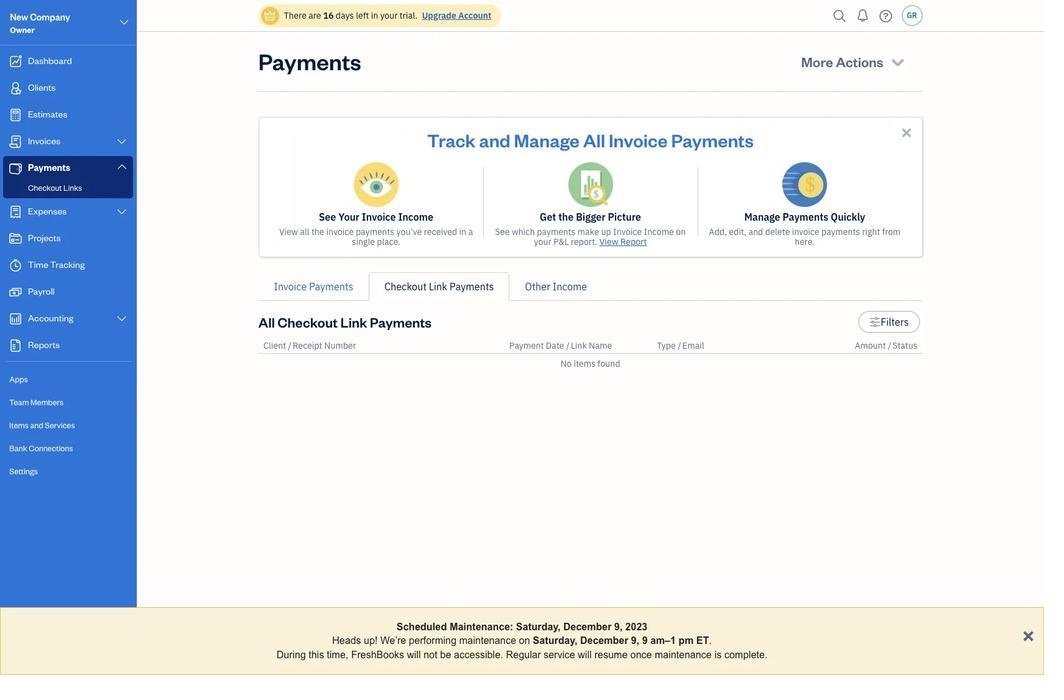 Task type: vqa. For each thing, say whether or not it's contained in the screenshot.
estimates Link
yes



Task type: locate. For each thing, give the bounding box(es) containing it.
1 horizontal spatial manage
[[745, 211, 781, 223]]

see
[[319, 211, 336, 223], [495, 227, 510, 238]]

4 chevron large down image from the top
[[116, 314, 128, 324]]

payments
[[356, 227, 395, 238], [537, 227, 576, 238], [822, 227, 861, 238]]

tracking
[[50, 259, 85, 271]]

and right items
[[30, 421, 43, 431]]

view left all
[[279, 227, 298, 238]]

/ for client
[[288, 340, 292, 352]]

2 horizontal spatial and
[[749, 227, 764, 238]]

on up regular
[[519, 636, 530, 647]]

owner
[[10, 25, 35, 35]]

in left the a
[[460, 227, 467, 238]]

invoice
[[327, 227, 354, 238], [793, 227, 820, 238]]

income
[[399, 211, 434, 223], [644, 227, 674, 238], [553, 281, 587, 293]]

and for manage
[[479, 128, 511, 152]]

2 chevron large down image from the top
[[116, 162, 128, 172]]

report.
[[571, 236, 598, 248]]

other income
[[525, 281, 587, 293]]

0 horizontal spatial on
[[519, 636, 530, 647]]

1 vertical spatial on
[[519, 636, 530, 647]]

chevron large down image
[[119, 15, 130, 30]]

payments inside see your invoice income view all the invoice payments you've received in a single place.
[[356, 227, 395, 238]]

payments for income
[[356, 227, 395, 238]]

p&l
[[554, 236, 569, 248]]

0 horizontal spatial payments
[[356, 227, 395, 238]]

0 horizontal spatial your
[[380, 10, 398, 21]]

will right service
[[578, 650, 592, 661]]

0 horizontal spatial link
[[341, 314, 367, 331]]

company
[[30, 11, 70, 23]]

maintenance down "pm" in the right of the page
[[655, 650, 712, 661]]

/ for amount
[[889, 340, 892, 352]]

manage
[[514, 128, 580, 152], [745, 211, 781, 223]]

9, left 9
[[631, 636, 640, 647]]

0 horizontal spatial in
[[371, 10, 378, 21]]

0 horizontal spatial will
[[407, 650, 421, 661]]

accounting link
[[3, 307, 133, 332]]

1 vertical spatial and
[[749, 227, 764, 238]]

income up you've
[[399, 211, 434, 223]]

and inside items and services "link"
[[30, 421, 43, 431]]

clients link
[[3, 76, 133, 101]]

1 / from the left
[[288, 340, 292, 352]]

0 vertical spatial in
[[371, 10, 378, 21]]

main element
[[0, 0, 168, 676]]

get
[[540, 211, 556, 223]]

payroll
[[28, 286, 55, 297]]

client image
[[8, 82, 23, 95]]

maintenance
[[460, 636, 517, 647], [655, 650, 712, 661]]

will
[[407, 650, 421, 661], [578, 650, 592, 661]]

2 / from the left
[[567, 340, 570, 352]]

saturday, up service
[[533, 636, 578, 647]]

saturday, up regular
[[516, 622, 561, 633]]

apps link
[[3, 369, 133, 391]]

link up items
[[571, 340, 587, 352]]

no
[[561, 358, 572, 370]]

on left add,
[[676, 227, 686, 238]]

0 horizontal spatial 9,
[[615, 622, 623, 633]]

chevron large down image down estimates link
[[116, 137, 128, 147]]

chevrondown image
[[890, 53, 907, 70]]

there are 16 days left in your trial. upgrade account
[[284, 10, 492, 21]]

0 horizontal spatial see
[[319, 211, 336, 223]]

0 horizontal spatial the
[[312, 227, 324, 238]]

checkout up expenses
[[28, 183, 62, 193]]

search image
[[830, 7, 850, 25]]

1 vertical spatial maintenance
[[655, 650, 712, 661]]

checkout down place.
[[385, 281, 427, 293]]

invoice inside see your invoice income view all the invoice payments you've received in a single place.
[[327, 227, 354, 238]]

/ right client
[[288, 340, 292, 352]]

chevron large down image inside the accounting link
[[116, 314, 128, 324]]

1 horizontal spatial in
[[460, 227, 467, 238]]

items
[[9, 421, 29, 431]]

payments for add,
[[822, 227, 861, 238]]

invoice
[[609, 128, 668, 152], [362, 211, 396, 223], [614, 227, 642, 238], [274, 281, 307, 293]]

chevron large down image up checkout links link on the top left of the page
[[116, 162, 128, 172]]

links
[[64, 183, 82, 193]]

chevron large down image for invoices
[[116, 137, 128, 147]]

0 vertical spatial see
[[319, 211, 336, 223]]

settings link
[[3, 461, 133, 483]]

0 vertical spatial your
[[380, 10, 398, 21]]

invoice right delete
[[793, 227, 820, 238]]

the
[[559, 211, 574, 223], [312, 227, 324, 238]]

bank connections link
[[3, 438, 133, 460]]

1 vertical spatial in
[[460, 227, 467, 238]]

× button
[[1023, 623, 1035, 646]]

2 vertical spatial checkout
[[278, 314, 338, 331]]

/ right date
[[567, 340, 570, 352]]

1 horizontal spatial income
[[553, 281, 587, 293]]

link up number
[[341, 314, 367, 331]]

1 horizontal spatial see
[[495, 227, 510, 238]]

2 vertical spatial link
[[571, 340, 587, 352]]

time
[[28, 259, 48, 271]]

here.
[[795, 236, 815, 248]]

more actions
[[802, 53, 884, 70]]

1 invoice from the left
[[327, 227, 354, 238]]

heads
[[332, 636, 361, 647]]

1 horizontal spatial and
[[479, 128, 511, 152]]

0 vertical spatial all
[[584, 128, 606, 152]]

status
[[893, 340, 918, 352]]

1 vertical spatial your
[[534, 236, 552, 248]]

1 horizontal spatial your
[[534, 236, 552, 248]]

go to help image
[[876, 7, 896, 25]]

.
[[710, 636, 712, 647]]

projects link
[[3, 227, 133, 252]]

chevron large down image
[[116, 137, 128, 147], [116, 162, 128, 172], [116, 207, 128, 217], [116, 314, 128, 324]]

and
[[479, 128, 511, 152], [749, 227, 764, 238], [30, 421, 43, 431]]

in right left
[[371, 10, 378, 21]]

view right make
[[600, 236, 619, 248]]

invoice inside manage payments quickly add, edit, and delete invoice payments right from here.
[[793, 227, 820, 238]]

16
[[323, 10, 334, 21]]

1 vertical spatial checkout
[[385, 281, 427, 293]]

trial.
[[400, 10, 418, 21]]

see inside see which payments make up invoice income on your p&l report.
[[495, 227, 510, 238]]

chevron large down image down payroll link
[[116, 314, 128, 324]]

your inside see which payments make up invoice income on your p&l report.
[[534, 236, 552, 248]]

2 will from the left
[[578, 650, 592, 661]]

other
[[525, 281, 551, 293]]

2 horizontal spatial income
[[644, 227, 674, 238]]

1 chevron large down image from the top
[[116, 137, 128, 147]]

0 vertical spatial december
[[564, 622, 612, 633]]

expenses
[[28, 205, 67, 217]]

upgrade account link
[[420, 10, 492, 21]]

0 vertical spatial checkout
[[28, 183, 62, 193]]

on
[[676, 227, 686, 238], [519, 636, 530, 647]]

1 vertical spatial all
[[259, 314, 275, 331]]

items
[[574, 358, 596, 370]]

freshbooks image
[[58, 656, 78, 671]]

account
[[459, 10, 492, 21]]

delete
[[766, 227, 790, 238]]

1 vertical spatial manage
[[745, 211, 781, 223]]

0 horizontal spatial maintenance
[[460, 636, 517, 647]]

0 horizontal spatial income
[[399, 211, 434, 223]]

0 vertical spatial 9,
[[615, 622, 623, 633]]

1 horizontal spatial all
[[584, 128, 606, 152]]

and inside manage payments quickly add, edit, and delete invoice payments right from here.
[[749, 227, 764, 238]]

0 horizontal spatial manage
[[514, 128, 580, 152]]

all up get the bigger picture
[[584, 128, 606, 152]]

1 horizontal spatial will
[[578, 650, 592, 661]]

clients
[[28, 82, 56, 93]]

2 payments from the left
[[537, 227, 576, 238]]

payments inside see which payments make up invoice income on your p&l report.
[[537, 227, 576, 238]]

0 vertical spatial the
[[559, 211, 574, 223]]

filters
[[881, 316, 909, 329]]

0 horizontal spatial invoice
[[327, 227, 354, 238]]

see left which
[[495, 227, 510, 238]]

payment image
[[8, 162, 23, 175]]

0 vertical spatial and
[[479, 128, 511, 152]]

1 horizontal spatial 9,
[[631, 636, 640, 647]]

all up client
[[259, 314, 275, 331]]

×
[[1023, 623, 1035, 646]]

dashboard
[[28, 55, 72, 67]]

chevron large down image for accounting
[[116, 314, 128, 324]]

0 vertical spatial link
[[429, 281, 448, 293]]

your
[[380, 10, 398, 21], [534, 236, 552, 248]]

maintenance down maintenance:
[[460, 636, 517, 647]]

9, left 2023
[[615, 622, 623, 633]]

freshbooks
[[351, 650, 405, 661]]

chart image
[[8, 313, 23, 325]]

income inside see your invoice income view all the invoice payments you've received in a single place.
[[399, 211, 434, 223]]

invoice down your
[[327, 227, 354, 238]]

service
[[544, 650, 575, 661]]

0 horizontal spatial view
[[279, 227, 298, 238]]

4 / from the left
[[889, 340, 892, 352]]

0 horizontal spatial checkout
[[28, 183, 62, 193]]

and right track
[[479, 128, 511, 152]]

/ right type
[[678, 340, 682, 352]]

days
[[336, 10, 354, 21]]

money image
[[8, 286, 23, 299]]

amount button
[[855, 340, 886, 352]]

name
[[589, 340, 613, 352]]

0 vertical spatial on
[[676, 227, 686, 238]]

2 horizontal spatial checkout
[[385, 281, 427, 293]]

see for which
[[495, 227, 510, 238]]

et
[[697, 636, 710, 647]]

items and services
[[9, 421, 75, 431]]

see left your
[[319, 211, 336, 223]]

payments down your
[[356, 227, 395, 238]]

scheduled maintenance: saturday, december 9, 2023 heads up! we're performing maintenance on saturday, december 9, 9 am–1 pm et . during this time, freshbooks will not be accessible. regular service will resume once maintenance is complete.
[[277, 622, 768, 661]]

gr
[[907, 11, 918, 20]]

bigger
[[576, 211, 606, 223]]

2 vertical spatial income
[[553, 281, 587, 293]]

3 / from the left
[[678, 340, 682, 352]]

reports
[[28, 339, 60, 351]]

the right all
[[312, 227, 324, 238]]

0 vertical spatial income
[[399, 211, 434, 223]]

gr button
[[902, 5, 923, 26]]

december
[[564, 622, 612, 633], [581, 636, 629, 647]]

settings image
[[870, 315, 881, 330]]

am–1
[[651, 636, 676, 647]]

3 chevron large down image from the top
[[116, 207, 128, 217]]

2 invoice from the left
[[793, 227, 820, 238]]

edit,
[[729, 227, 747, 238]]

1 will from the left
[[407, 650, 421, 661]]

your left trial. in the top of the page
[[380, 10, 398, 21]]

see inside see your invoice income view all the invoice payments you've received in a single place.
[[319, 211, 336, 223]]

1 horizontal spatial maintenance
[[655, 650, 712, 661]]

get the bigger picture image
[[568, 162, 613, 207]]

income right up
[[644, 227, 674, 238]]

invoices link
[[3, 129, 133, 155]]

3 payments from the left
[[822, 227, 861, 238]]

payments inside manage payments quickly add, edit, and delete invoice payments right from here.
[[822, 227, 861, 238]]

income right other at top
[[553, 281, 587, 293]]

1 horizontal spatial link
[[429, 281, 448, 293]]

the right get
[[559, 211, 574, 223]]

receipt
[[293, 340, 322, 352]]

payroll link
[[3, 280, 133, 306]]

/ left status
[[889, 340, 892, 352]]

notifications image
[[853, 3, 873, 28]]

checkout up receipt
[[278, 314, 338, 331]]

will left not
[[407, 650, 421, 661]]

timer image
[[8, 259, 23, 272]]

payments down quickly
[[822, 227, 861, 238]]

checkout for checkout link payments
[[385, 281, 427, 293]]

client / receipt number
[[264, 340, 356, 352]]

your left p&l
[[534, 236, 552, 248]]

chevron large down image down checkout links link on the top left of the page
[[116, 207, 128, 217]]

payment date button
[[510, 340, 565, 352]]

invoice image
[[8, 136, 23, 148]]

and right edit,
[[749, 227, 764, 238]]

checkout inside the main element
[[28, 183, 62, 193]]

link down the "received"
[[429, 281, 448, 293]]

1 horizontal spatial on
[[676, 227, 686, 238]]

0 horizontal spatial and
[[30, 421, 43, 431]]

accessible.
[[454, 650, 504, 661]]

2 horizontal spatial payments
[[822, 227, 861, 238]]

1 horizontal spatial invoice
[[793, 227, 820, 238]]

1 payments from the left
[[356, 227, 395, 238]]

pm
[[679, 636, 694, 647]]

2 vertical spatial and
[[30, 421, 43, 431]]

1 vertical spatial the
[[312, 227, 324, 238]]

payments down get
[[537, 227, 576, 238]]

report image
[[8, 340, 23, 352]]

1 vertical spatial income
[[644, 227, 674, 238]]

1 horizontal spatial payments
[[537, 227, 576, 238]]

view
[[279, 227, 298, 238], [600, 236, 619, 248]]

1 vertical spatial see
[[495, 227, 510, 238]]

income inside see which payments make up invoice income on your p&l report.
[[644, 227, 674, 238]]

1 horizontal spatial checkout
[[278, 314, 338, 331]]



Task type: describe. For each thing, give the bounding box(es) containing it.
complete.
[[725, 650, 768, 661]]

add,
[[709, 227, 727, 238]]

on inside scheduled maintenance: saturday, december 9, 2023 heads up! we're performing maintenance on saturday, december 9, 9 am–1 pm et . during this time, freshbooks will not be accessible. regular service will resume once maintenance is complete.
[[519, 636, 530, 647]]

reports link
[[3, 334, 133, 359]]

during
[[277, 650, 306, 661]]

received
[[424, 227, 458, 238]]

× dialog
[[0, 608, 1045, 676]]

date
[[546, 340, 565, 352]]

once
[[631, 650, 652, 661]]

0 vertical spatial manage
[[514, 128, 580, 152]]

up
[[602, 227, 612, 238]]

performing
[[409, 636, 457, 647]]

settings
[[9, 467, 38, 477]]

/ for type
[[678, 340, 682, 352]]

members
[[31, 398, 64, 408]]

expense image
[[8, 206, 23, 218]]

quickly
[[831, 211, 866, 223]]

track
[[428, 128, 476, 152]]

bank connections
[[9, 444, 73, 454]]

estimates
[[28, 108, 67, 120]]

invoice payments link
[[259, 273, 369, 301]]

payments inside "link"
[[28, 162, 70, 174]]

invoice payments
[[274, 281, 354, 293]]

manage inside manage payments quickly add, edit, and delete invoice payments right from here.
[[745, 211, 781, 223]]

and for services
[[30, 421, 43, 431]]

see your invoice income image
[[354, 162, 399, 207]]

projects
[[28, 232, 61, 244]]

amount
[[855, 340, 886, 352]]

estimates link
[[3, 103, 133, 128]]

type / email
[[657, 340, 705, 352]]

are
[[309, 10, 321, 21]]

time tracking link
[[3, 253, 133, 279]]

amount / status
[[855, 340, 918, 352]]

you've
[[397, 227, 422, 238]]

invoice inside see which payments make up invoice income on your p&l report.
[[614, 227, 642, 238]]

number
[[325, 340, 356, 352]]

chevron large down image for payments
[[116, 162, 128, 172]]

checkout links
[[28, 183, 82, 193]]

invoice for payments
[[793, 227, 820, 238]]

1 vertical spatial december
[[581, 636, 629, 647]]

be
[[440, 650, 452, 661]]

which
[[512, 227, 535, 238]]

services
[[45, 421, 75, 431]]

2 horizontal spatial link
[[571, 340, 587, 352]]

resume
[[595, 650, 628, 661]]

new company owner
[[10, 11, 70, 35]]

more
[[802, 53, 834, 70]]

income inside "link"
[[553, 281, 587, 293]]

right
[[863, 227, 881, 238]]

all
[[300, 227, 310, 238]]

see your invoice income view all the invoice payments you've received in a single place.
[[279, 211, 473, 248]]

bank
[[9, 444, 27, 454]]

1 horizontal spatial view
[[600, 236, 619, 248]]

there
[[284, 10, 307, 21]]

expenses link
[[3, 200, 133, 225]]

checkout link payments link
[[369, 273, 510, 301]]

more actions button
[[791, 47, 918, 77]]

the inside see your invoice income view all the invoice payments you've received in a single place.
[[312, 227, 324, 238]]

time tracking
[[28, 259, 85, 271]]

connections
[[29, 444, 73, 454]]

in inside see your invoice income view all the invoice payments you've received in a single place.
[[460, 227, 467, 238]]

crown image
[[264, 9, 277, 22]]

regular
[[506, 650, 541, 661]]

manage payments quickly add, edit, and delete invoice payments right from here.
[[709, 211, 901, 248]]

upgrade
[[422, 10, 457, 21]]

0 vertical spatial maintenance
[[460, 636, 517, 647]]

apps
[[9, 375, 28, 385]]

report
[[621, 236, 647, 248]]

0 vertical spatial saturday,
[[516, 622, 561, 633]]

manage payments quickly image
[[783, 162, 828, 207]]

time,
[[327, 650, 349, 661]]

email
[[683, 340, 705, 352]]

payments inside manage payments quickly add, edit, and delete invoice payments right from here.
[[783, 211, 829, 223]]

1 vertical spatial link
[[341, 314, 367, 331]]

not
[[424, 650, 438, 661]]

make
[[578, 227, 599, 238]]

left
[[356, 10, 369, 21]]

1 horizontal spatial the
[[559, 211, 574, 223]]

team
[[9, 398, 29, 408]]

checkout for checkout links
[[28, 183, 62, 193]]

project image
[[8, 233, 23, 245]]

get the bigger picture
[[540, 211, 642, 223]]

place.
[[377, 236, 401, 248]]

scheduled
[[397, 622, 447, 633]]

single
[[352, 236, 375, 248]]

dashboard link
[[3, 49, 133, 75]]

other income link
[[510, 273, 603, 301]]

chevron large down image for expenses
[[116, 207, 128, 217]]

invoice inside see your invoice income view all the invoice payments you've received in a single place.
[[362, 211, 396, 223]]

client
[[264, 340, 286, 352]]

view inside see your invoice income view all the invoice payments you've received in a single place.
[[279, 227, 298, 238]]

see which payments make up invoice income on your p&l report.
[[495, 227, 686, 248]]

maintenance:
[[450, 622, 514, 633]]

is
[[715, 650, 722, 661]]

dashboard image
[[8, 55, 23, 68]]

see for your
[[319, 211, 336, 223]]

0 horizontal spatial all
[[259, 314, 275, 331]]

payment date / link name
[[510, 340, 613, 352]]

checkout links link
[[6, 180, 131, 195]]

found
[[598, 358, 621, 370]]

invoice for your
[[327, 227, 354, 238]]

track and manage all invoice payments
[[428, 128, 754, 152]]

close image
[[900, 126, 914, 140]]

this
[[309, 650, 324, 661]]

on inside see which payments make up invoice income on your p&l report.
[[676, 227, 686, 238]]

actions
[[836, 53, 884, 70]]

1 vertical spatial 9,
[[631, 636, 640, 647]]

1 vertical spatial saturday,
[[533, 636, 578, 647]]

estimate image
[[8, 109, 23, 121]]



